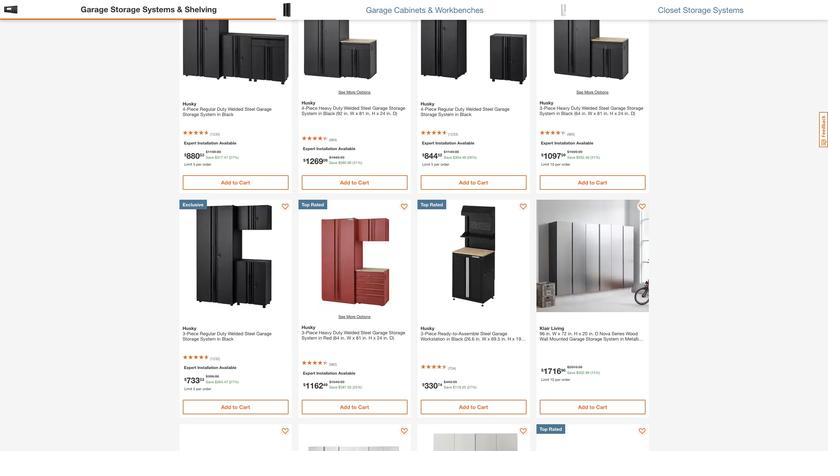 Task type: describe. For each thing, give the bounding box(es) containing it.
steel inside the husky 3-piece ready-to-assemble steel garage workstation in black (26.6 in. w x 69.5 in. h x 19.5 in. d)
[[481, 331, 491, 336]]

(92
[[336, 110, 343, 116]]

in inside the husky 3-piece ready-to-assemble steel garage workstation in black (26.6 in. w x 69.5 in. h x 19.5 in. d)
[[447, 336, 450, 342]]

add to cart button down 264
[[183, 400, 289, 414]]

garage storage systems & shelving image
[[3, 2, 18, 17]]

%) for 1162
[[358, 385, 362, 389]]

128 in. w x 72 in. h x 20 in. d nova series wood wall mounted garage storage system in metallic grey image
[[179, 424, 292, 451]]

husky 3-piece ready-to-assemble steel garage workstation in black (26.6 in. w x 69.5 in. h x 19.5 in. d)
[[421, 325, 525, 347]]

system inside klair living 96 in. w x 72 in. h x 20 in. d nova series wood wall mounted garage storage system in metallic grey
[[604, 336, 619, 342]]

4- for 1269
[[302, 105, 306, 111]]

add to cart for add to cart 'button' underneath 50
[[340, 404, 369, 410]]

welded for 844
[[466, 106, 482, 112]]

81 for 1269
[[359, 110, 365, 116]]

black for 1269
[[323, 110, 335, 116]]

( inside $ 1162 49 $ 1549 . 99 save $ 387 . 50 ( 25 %)
[[353, 385, 354, 389]]

1162
[[306, 381, 323, 390]]

26
[[468, 155, 472, 159]]

) for 1097
[[574, 132, 575, 136]]

see for 1269
[[339, 90, 345, 95]]

844
[[425, 151, 438, 160]]

display image for 64 in. w x 72 in. h x 20 in. d nova series wood wall mounted garage storage system in metallic grey image
[[520, 428, 527, 435]]

3-piece regular duty welded steel garage storage system in black image
[[179, 200, 292, 312]]

w for 3-piece heavy duty welded steel garage storage system in red (64 in. w x 81 in. h x 24 in. d)
[[347, 335, 351, 341]]

see more options link for 1097
[[577, 89, 609, 95]]

& inside button
[[177, 4, 183, 14]]

( up '1198'
[[210, 132, 211, 136]]

( inside $ 733 53 $ 998 . 00 save $ 264 . 47 ( 27 %) limit 5 per order
[[229, 380, 230, 384]]

see more options link up husky 3-piece heavy duty welded steel garage storage system in red (64 in. w x 81 in. h x 24 in. d)
[[339, 314, 371, 320]]

53 for 733
[[200, 377, 204, 382]]

84 in. solid wood work surface for heavy duty welded steel garage storage system image
[[537, 424, 649, 451]]

husky 3-piece heavy duty welded steel garage storage system in red (64 in. w x 81 in. h x 24 in. d)
[[302, 324, 405, 341]]

husky 3-piece heavy duty welded steel garage storage system in black (64 in. w x 81 in. h x 24 in. d)
[[540, 100, 644, 116]]

733
[[187, 376, 200, 385]]

1097
[[544, 151, 561, 160]]

husky inside husky 3-piece regular duty welded steel garage storage system in black
[[183, 325, 196, 331]]

24 inside husky 3-piece heavy duty welded steel garage storage system in red (64 in. w x 81 in. h x 24 in. d)
[[377, 335, 382, 341]]

3- for 3-piece regular duty welded steel garage storage system in black
[[183, 331, 187, 336]]

storage inside klair living 96 in. w x 72 in. h x 20 in. d nova series wood wall mounted garage storage system in metallic grey
[[586, 336, 602, 342]]

closet storage systems
[[658, 5, 744, 14]]

workbenches
[[435, 5, 484, 14]]

installation for 880
[[198, 141, 218, 146]]

1233
[[449, 132, 457, 136]]

garage inside husky 3-piece heavy duty welded steel garage storage system in black (64 in. w x 81 in. h x 24 in. d)
[[611, 105, 626, 111]]

in inside klair living 96 in. w x 72 in. h x 20 in. d nova series wood wall mounted garage storage system in metallic grey
[[621, 336, 624, 342]]

piece inside the husky 3-piece ready-to-assemble steel garage workstation in black (26.6 in. w x 69.5 in. h x 19.5 in. d)
[[425, 331, 437, 336]]

5 for 880
[[193, 162, 195, 166]]

580
[[341, 160, 347, 165]]

1198
[[208, 149, 216, 154]]

10 for 1716
[[550, 377, 555, 382]]

74
[[438, 382, 442, 387]]

options up husky 3-piece heavy duty welded steel garage storage system in red (64 in. w x 81 in. h x 24 in. d)
[[357, 314, 371, 319]]

feedback link image
[[820, 112, 828, 148]]

( up the '998'
[[210, 357, 211, 361]]

exclusive
[[183, 202, 204, 207]]

system inside husky 3-piece regular duty welded steel garage storage system in black
[[200, 336, 216, 342]]

( inside $ 1097 59 $ 1599 . 99 save $ 502 . 40 ( 31 %) limit 10 per order
[[591, 155, 592, 159]]

red
[[323, 335, 332, 341]]

%) for 1097
[[596, 155, 600, 159]]

garage inside klair living 96 in. w x 72 in. h x 20 in. d nova series wood wall mounted garage storage system in metallic grey
[[570, 336, 585, 342]]

see more options up husky 3-piece heavy duty welded steel garage storage system in red (64 in. w x 81 in. h x 24 in. d)
[[339, 314, 371, 319]]

garage inside 'husky 4-piece heavy duty welded steel garage storage system in black (92 in. w x 81 in. h x 24 in. d)'
[[373, 105, 388, 111]]

available for 733
[[219, 365, 237, 370]]

garage inside husky 3-piece heavy duty welded steel garage storage system in red (64 in. w x 81 in. h x 24 in. d)
[[373, 330, 388, 335]]

husky inside husky 3-piece heavy duty welded steel garage storage system in red (64 in. w x 81 in. h x 24 in. d)
[[302, 324, 316, 330]]

add for add to cart 'button' below 90
[[340, 179, 350, 186]]

systems for garage storage systems & shelving
[[143, 4, 175, 14]]

h inside klair living 96 in. w x 72 in. h x 20 in. d nova series wood wall mounted garage storage system in metallic grey
[[574, 331, 578, 336]]

304
[[455, 155, 461, 159]]

welded for 880
[[228, 106, 244, 112]]

to-
[[453, 331, 459, 336]]

top for husky 3-piece ready-to-assemble steel garage workstation in black (26.6 in. w x 69.5 in. h x 19.5 in. d)
[[421, 202, 429, 207]]

w inside the husky 3-piece ready-to-assemble steel garage workstation in black (26.6 in. w x 69.5 in. h x 19.5 in. d)
[[482, 336, 486, 342]]

3- for 3-piece heavy duty welded steel garage storage system in red (64 in. w x 81 in. h x 24 in. d)
[[302, 330, 306, 335]]

( up $ 1162 49 $ 1549 . 99 save $ 387 . 50 ( 25 %)
[[329, 362, 330, 366]]

see up husky 3-piece heavy duty welded steel garage storage system in red (64 in. w x 81 in. h x 24 in. d)
[[339, 314, 345, 319]]

$ 1716 96 $ 2019 . 95 save $ 302 . 99 ( 15 %) limit 10 per order
[[542, 365, 600, 382]]

add for add to cart 'button' over 84 in. solid wood work surface for heavy duty welded steel garage storage system image
[[578, 404, 588, 410]]

( up $ 1097 59 $ 1599 . 99 save $ 502 . 40 ( 31 %) limit 10 per order
[[567, 132, 568, 136]]

klair living 96 in. w x 72 in. h x 20 in. d nova series wood wall mounted garage storage system in metallic grey
[[540, 325, 641, 347]]

$ 733 53 $ 998 . 00 save $ 264 . 47 ( 27 %) limit 5 per order
[[184, 374, 239, 391]]

limit for 844
[[423, 162, 430, 166]]

duty for 1269
[[333, 105, 343, 111]]

) up the $ 330 74 $ 449 . 99 save $ 119 . 25 ( 27 %)
[[455, 366, 456, 370]]

24 for 1097
[[618, 110, 624, 116]]

4-piece regular duty welded steel garage storage system in black image for 880
[[179, 0, 292, 88]]

expert for 844
[[422, 141, 435, 146]]

workstation
[[421, 336, 445, 342]]

add for add to cart 'button' under '119'
[[459, 404, 469, 410]]

garage cabinets & workbenches image
[[279, 2, 294, 17]]

per for 733
[[196, 386, 202, 391]]

) for 844
[[457, 132, 458, 136]]

metallic
[[625, 336, 641, 342]]

wall
[[540, 336, 549, 342]]

$ 330 74 $ 449 . 99 save $ 119 . 25 ( 27 %)
[[423, 380, 477, 390]]

husky 3-piece regular duty welded steel garage storage system in black
[[183, 325, 272, 342]]

%) for 330
[[472, 385, 477, 389]]

in inside husky 3-piece regular duty welded steel garage storage system in black
[[217, 336, 221, 342]]

add to cart for add to cart 'button' under '119'
[[459, 404, 488, 410]]

99 inside $ 1716 96 $ 2019 . 95 save $ 302 . 99 ( 15 %) limit 10 per order
[[586, 370, 590, 375]]

garage inside the husky 3-piece ready-to-assemble steel garage workstation in black (26.6 in. w x 69.5 in. h x 19.5 in. d)
[[492, 331, 507, 336]]

302
[[579, 370, 585, 375]]

husky inside husky 3-piece heavy duty welded steel garage storage system in black (64 in. w x 81 in. h x 24 in. d)
[[540, 100, 554, 106]]

40
[[586, 155, 590, 159]]

save for 733
[[206, 380, 214, 384]]

59
[[561, 152, 566, 157]]

expert installation available for 733
[[184, 365, 237, 370]]

( inside $ 1269 09 $ 1849 . 99 save $ 580 . 90 ( 31 %)
[[353, 160, 354, 165]]

%) for 733
[[234, 380, 239, 384]]

garage inside button
[[81, 4, 108, 14]]

) for 880
[[219, 132, 220, 136]]

985
[[568, 132, 574, 136]]

storage inside husky 3-piece heavy duty welded steel garage storage system in black (64 in. w x 81 in. h x 24 in. d)
[[627, 105, 644, 111]]

( 704 )
[[448, 366, 456, 370]]

d
[[595, 331, 599, 336]]

storage inside 'husky 4-piece heavy duty welded steel garage storage system in black (92 in. w x 81 in. h x 24 in. d)'
[[389, 105, 405, 111]]

119
[[455, 385, 461, 389]]

( inside the $ 844 52 $ 1149 . 00 save $ 304 . 48 ( 26 %) limit 5 per order
[[467, 155, 468, 159]]

storage inside husky 3-piece heavy duty welded steel garage storage system in red (64 in. w x 81 in. h x 24 in. d)
[[389, 330, 405, 335]]

47 for 880
[[224, 155, 228, 159]]

add to cart for add to cart 'button' under 26
[[459, 179, 488, 186]]

( up "449"
[[448, 366, 449, 370]]

series
[[612, 331, 625, 336]]

( 984 )
[[329, 137, 337, 142]]

50
[[348, 385, 352, 389]]

heavy inside husky 3-piece heavy duty welded steel garage storage system in red (64 in. w x 81 in. h x 24 in. d)
[[319, 330, 332, 335]]

1549
[[331, 380, 340, 384]]

81 inside husky 3-piece heavy duty welded steel garage storage system in red (64 in. w x 81 in. h x 24 in. d)
[[356, 335, 361, 341]]

4- for 880
[[183, 106, 187, 112]]

piece inside husky 3-piece heavy duty welded steel garage storage system in red (64 in. w x 81 in. h x 24 in. d)
[[306, 330, 318, 335]]

system inside husky 3-piece heavy duty welded steel garage storage system in black (64 in. w x 81 in. h x 24 in. d)
[[540, 110, 555, 116]]

garage inside 'button'
[[366, 5, 392, 14]]

387
[[341, 385, 347, 389]]

available for 880
[[219, 141, 237, 146]]

mounted
[[550, 336, 568, 342]]

$ 880 53 $ 1198 . 00 save $ 317 . 47 ( 27 %) limit 5 per order
[[184, 149, 239, 166]]

installation for 1269
[[317, 146, 337, 151]]

330
[[425, 381, 438, 390]]

( up '1149'
[[448, 132, 449, 136]]

99 for 1097
[[579, 149, 583, 154]]

display image for 84 in. solid wood work surface for heavy duty welded steel garage storage system image
[[639, 428, 646, 435]]

steel inside husky 3-piece regular duty welded steel garage storage system in black
[[245, 331, 255, 336]]

save for 1716
[[568, 370, 576, 375]]

(26.6
[[465, 336, 475, 342]]

982
[[330, 362, 336, 366]]

add to cart button down '119'
[[421, 400, 527, 414]]

welded for 1097
[[582, 105, 598, 111]]

to for add to cart 'button' underneath 264
[[233, 404, 238, 410]]

h for 3-piece heavy duty welded steel garage storage system in red (64 in. w x 81 in. h x 24 in. d)
[[369, 335, 372, 341]]

1716
[[544, 366, 561, 376]]

nova
[[600, 331, 611, 336]]

%) for 844
[[472, 155, 477, 159]]

317
[[217, 155, 223, 159]]

more for 1269
[[347, 90, 356, 95]]

available for 1162
[[339, 371, 356, 376]]

garage cabinets & workbenches button
[[276, 0, 552, 20]]

available for 1269
[[339, 146, 356, 151]]

cabinets
[[394, 5, 426, 14]]

expert for 1269
[[303, 146, 315, 151]]

( up $ 1269 09 $ 1849 . 99 save $ 580 . 90 ( 31 %)
[[329, 137, 330, 142]]

95
[[579, 365, 583, 369]]

(64 for black
[[574, 110, 581, 116]]

to for add to cart 'button' underneath 50
[[352, 404, 357, 410]]

shelving
[[185, 4, 217, 14]]

h inside the husky 3-piece ready-to-assemble steel garage workstation in black (26.6 in. w x 69.5 in. h x 19.5 in. d)
[[508, 336, 511, 342]]

$ 1162 49 $ 1549 . 99 save $ 387 . 50 ( 25 %)
[[303, 380, 362, 390]]

steel inside husky 3-piece heavy duty welded steel garage storage system in red (64 in. w x 81 in. h x 24 in. d)
[[361, 330, 371, 335]]

5 for 733
[[193, 386, 195, 391]]

2 horizontal spatial top rated
[[540, 426, 562, 432]]

add to cart button down 90
[[302, 175, 408, 190]]

998
[[208, 374, 214, 378]]

704
[[449, 366, 455, 370]]

add to cart button down 50
[[302, 400, 408, 414]]

garage storage systems & shelving
[[81, 4, 217, 14]]

$ 1269 09 $ 1849 . 99 save $ 580 . 90 ( 31 %)
[[303, 155, 362, 166]]

options for 1097
[[595, 90, 609, 95]]

regular inside husky 3-piece regular duty welded steel garage storage system in black
[[200, 331, 216, 336]]

husky inside 'husky 4-piece heavy duty welded steel garage storage system in black (92 in. w x 81 in. h x 24 in. d)'
[[302, 100, 316, 106]]

( inside the $ 330 74 $ 449 . 99 save $ 119 . 25 ( 27 %)
[[467, 385, 468, 389]]

880
[[187, 151, 200, 160]]

duty inside husky 3-piece regular duty welded steel garage storage system in black
[[217, 331, 227, 336]]

klair
[[540, 325, 550, 331]]

3- for 3-piece heavy duty welded steel garage storage system in black (64 in. w x 81 in. h x 24 in. d)
[[540, 105, 544, 111]]

48
[[462, 155, 466, 159]]

& inside 'button'
[[428, 5, 433, 14]]

closet
[[658, 5, 681, 14]]

69.5
[[491, 336, 500, 342]]

duty inside husky 3-piece heavy duty welded steel garage storage system in red (64 in. w x 81 in. h x 24 in. d)
[[333, 330, 343, 335]]

52
[[438, 152, 442, 157]]

system inside husky 3-piece heavy duty welded steel garage storage system in red (64 in. w x 81 in. h x 24 in. d)
[[302, 335, 317, 341]]

25 inside the $ 330 74 $ 449 . 99 save $ 119 . 25 ( 27 %)
[[462, 385, 466, 389]]

closet storage systems button
[[552, 0, 828, 20]]

99 for 1269
[[341, 155, 345, 159]]

grey
[[540, 341, 550, 347]]

in inside husky 3-piece heavy duty welded steel garage storage system in black (64 in. w x 81 in. h x 24 in. d)
[[557, 110, 560, 116]]

1269
[[306, 156, 323, 166]]

27 inside the $ 330 74 $ 449 . 99 save $ 119 . 25 ( 27 %)
[[468, 385, 472, 389]]

top rated for husky 3-piece heavy duty welded steel garage storage system in red (64 in. w x 81 in. h x 24 in. d)
[[302, 202, 324, 207]]

piece inside husky 3-piece heavy duty welded steel garage storage system in black (64 in. w x 81 in. h x 24 in. d)
[[544, 105, 556, 111]]

449
[[446, 380, 452, 384]]

1 vertical spatial 96 in. w x 72 in. h x 20 in. d nova series wood wall mounted garage storage system in metallic grey image
[[298, 424, 411, 451]]

1849
[[331, 155, 340, 159]]

rated for husky 3-piece heavy duty welded steel garage storage system in red (64 in. w x 81 in. h x 24 in. d)
[[311, 202, 324, 207]]

rated for husky 3-piece ready-to-assemble steel garage workstation in black (26.6 in. w x 69.5 in. h x 19.5 in. d)
[[430, 202, 443, 207]]

available for 844
[[458, 141, 475, 146]]

black inside husky 3-piece regular duty welded steel garage storage system in black
[[222, 336, 234, 342]]

duty for 880
[[217, 106, 227, 112]]

welded inside husky 3-piece heavy duty welded steel garage storage system in red (64 in. w x 81 in. h x 24 in. d)
[[344, 330, 360, 335]]

expert installation available for 844
[[422, 141, 475, 146]]



Task type: vqa. For each thing, say whether or not it's contained in the screenshot.
Husky 4-Piece Regular Duty Welded Steel Garage Storage System in Black for 844
yes



Task type: locate. For each thing, give the bounding box(es) containing it.
$ 844 52 $ 1149 . 00 save $ 304 . 48 ( 26 %) limit 5 per order
[[423, 149, 477, 166]]

1 vertical spatial 96
[[561, 367, 566, 372]]

31 inside $ 1097 59 $ 1599 . 99 save $ 502 . 40 ( 31 %) limit 10 per order
[[592, 155, 596, 159]]

living
[[551, 325, 565, 331]]

display image for the topmost 96 in. w x 72 in. h x 20 in. d nova series wood wall mounted garage storage system in metallic grey image
[[639, 204, 646, 210]]

available
[[219, 141, 237, 146], [458, 141, 475, 146], [577, 141, 594, 146], [339, 146, 356, 151], [219, 365, 237, 370], [339, 371, 356, 376]]

5 down 844
[[431, 162, 433, 166]]

order inside $ 880 53 $ 1198 . 00 save $ 317 . 47 ( 27 %) limit 5 per order
[[203, 162, 211, 166]]

27 inside $ 733 53 $ 998 . 00 save $ 264 . 47 ( 27 %) limit 5 per order
[[230, 380, 234, 384]]

closet storage systems image
[[556, 2, 571, 17]]

53
[[200, 152, 204, 157], [200, 377, 204, 382]]

1 horizontal spatial 31
[[592, 155, 596, 159]]

system
[[302, 110, 317, 116], [540, 110, 555, 116], [200, 111, 216, 117], [438, 111, 454, 117], [302, 335, 317, 341], [200, 336, 216, 342], [604, 336, 619, 342]]

display image
[[282, 204, 289, 210], [401, 204, 408, 210], [639, 204, 646, 210], [401, 428, 408, 435], [520, 428, 527, 435]]

add down 387 on the bottom of the page
[[340, 404, 350, 410]]

expert installation available for 880
[[184, 141, 237, 146]]

99 inside $ 1162 49 $ 1549 . 99 save $ 387 . 50 ( 25 %)
[[341, 380, 345, 384]]

1 47 from the top
[[224, 155, 228, 159]]

%) right 264
[[234, 380, 239, 384]]

save for 844
[[444, 155, 452, 159]]

expert up 733
[[184, 365, 196, 370]]

0 vertical spatial 10
[[550, 162, 555, 166]]

assemble
[[459, 331, 479, 336]]

more
[[347, 90, 356, 95], [585, 90, 594, 95], [347, 314, 356, 319]]

) up 1849
[[336, 137, 337, 142]]

d) inside husky 3-piece heavy duty welded steel garage storage system in red (64 in. w x 81 in. h x 24 in. d)
[[390, 335, 394, 341]]

save inside $ 1716 96 $ 2019 . 95 save $ 302 . 99 ( 15 %) limit 10 per order
[[568, 370, 576, 375]]

per for 844
[[434, 162, 440, 166]]

display image for the bottom 96 in. w x 72 in. h x 20 in. d nova series wood wall mounted garage storage system in metallic grey image
[[401, 428, 408, 435]]

4-piece regular duty welded steel garage storage system in black image
[[179, 0, 292, 88], [418, 0, 530, 88]]

(64 inside husky 3-piece heavy duty welded steel garage storage system in black (64 in. w x 81 in. h x 24 in. d)
[[574, 110, 581, 116]]

) up 264
[[219, 357, 220, 361]]

available up 50
[[339, 371, 356, 376]]

order down '1198'
[[203, 162, 211, 166]]

0 horizontal spatial 96
[[540, 331, 545, 336]]

( right '119'
[[467, 385, 468, 389]]

25
[[354, 385, 358, 389], [462, 385, 466, 389]]

96 for living
[[540, 331, 545, 336]]

per down 880
[[196, 162, 202, 166]]

( right 317 on the left top
[[229, 155, 230, 159]]

31 for 1269
[[354, 160, 358, 165]]

save down 1549
[[329, 385, 337, 389]]

save inside the $ 844 52 $ 1149 . 00 save $ 304 . 48 ( 26 %) limit 5 per order
[[444, 155, 452, 159]]

2 horizontal spatial rated
[[549, 426, 562, 432]]

add to cart up 84 in. solid wood work surface for heavy duty welded steel garage storage system image
[[578, 404, 607, 410]]

see more options for 1097
[[577, 90, 609, 95]]

regular up 1235
[[200, 106, 216, 112]]

) up 304
[[457, 132, 458, 136]]

81 inside husky 3-piece heavy duty welded steel garage storage system in black (64 in. w x 81 in. h x 24 in. d)
[[598, 110, 603, 116]]

save down '1149'
[[444, 155, 452, 159]]

.
[[216, 149, 217, 154], [454, 149, 455, 154], [578, 149, 579, 154], [223, 155, 224, 159], [340, 155, 341, 159], [461, 155, 462, 159], [585, 155, 586, 159], [347, 160, 348, 165], [578, 365, 579, 369], [585, 370, 586, 375], [214, 374, 215, 378], [223, 380, 224, 384], [340, 380, 341, 384], [452, 380, 453, 384], [347, 385, 348, 389], [461, 385, 462, 389]]

add to cart button down 40
[[540, 175, 646, 190]]

rated
[[311, 202, 324, 207], [430, 202, 443, 207], [549, 426, 562, 432]]

2 horizontal spatial 4-
[[421, 106, 425, 112]]

(64 inside husky 3-piece heavy duty welded steel garage storage system in red (64 in. w x 81 in. h x 24 in. d)
[[333, 335, 340, 341]]

w inside klair living 96 in. w x 72 in. h x 20 in. d nova series wood wall mounted garage storage system in metallic grey
[[553, 331, 557, 336]]

save down 1599
[[568, 155, 576, 159]]

expert for 880
[[184, 141, 196, 146]]

0 horizontal spatial (64
[[333, 335, 340, 341]]

) for 1269
[[336, 137, 337, 142]]

w inside husky 3-piece heavy duty welded steel garage storage system in red (64 in. w x 81 in. h x 24 in. d)
[[347, 335, 351, 341]]

per for 1097
[[556, 162, 561, 166]]

1 vertical spatial 10
[[550, 377, 555, 382]]

19.5
[[516, 336, 525, 342]]

1 horizontal spatial 25
[[462, 385, 466, 389]]

%) inside $ 1716 96 $ 2019 . 95 save $ 302 . 99 ( 15 %) limit 10 per order
[[596, 370, 600, 375]]

1 horizontal spatial 4-
[[302, 105, 306, 111]]

garage inside husky 3-piece regular duty welded steel garage storage system in black
[[257, 331, 272, 336]]

3-
[[540, 105, 544, 111], [302, 330, 306, 335], [183, 331, 187, 336], [421, 331, 425, 336]]

storage inside husky 3-piece regular duty welded steel garage storage system in black
[[183, 336, 199, 342]]

per inside $ 1716 96 $ 2019 . 95 save $ 302 . 99 ( 15 %) limit 10 per order
[[556, 377, 561, 382]]

0 vertical spatial 31
[[592, 155, 596, 159]]

in.
[[344, 110, 349, 116], [366, 110, 371, 116], [387, 110, 392, 116], [582, 110, 587, 116], [604, 110, 609, 116], [625, 110, 630, 116], [546, 331, 551, 336], [568, 331, 573, 336], [589, 331, 594, 336], [341, 335, 346, 341], [363, 335, 368, 341], [384, 335, 389, 341], [476, 336, 481, 342], [502, 336, 507, 342], [421, 341, 426, 347]]

$
[[206, 149, 208, 154], [444, 149, 446, 154], [568, 149, 570, 154], [184, 152, 187, 157], [423, 152, 425, 157], [542, 152, 544, 157], [215, 155, 217, 159], [329, 155, 331, 159], [453, 155, 455, 159], [577, 155, 579, 159], [303, 158, 306, 163], [338, 160, 341, 165], [568, 365, 570, 369], [542, 367, 544, 372], [577, 370, 579, 375], [206, 374, 208, 378], [184, 377, 187, 382], [215, 380, 217, 384], [329, 380, 331, 384], [444, 380, 446, 384], [303, 382, 306, 387], [423, 382, 425, 387], [338, 385, 341, 389], [453, 385, 455, 389]]

save down the '998'
[[206, 380, 214, 384]]

top rated for husky 3-piece ready-to-assemble steel garage workstation in black (26.6 in. w x 69.5 in. h x 19.5 in. d)
[[421, 202, 443, 207]]

heavy for 1097
[[557, 105, 570, 111]]

ready-
[[438, 331, 453, 336]]

per inside $ 733 53 $ 998 . 00 save $ 264 . 47 ( 27 %) limit 5 per order
[[196, 386, 202, 391]]

heavy
[[319, 105, 332, 111], [557, 105, 570, 111], [319, 330, 332, 335]]

64 in. w x 72 in. h x 20 in. d nova series wood wall mounted garage storage system in metallic grey image
[[418, 424, 530, 451]]

2 25 from the left
[[462, 385, 466, 389]]

welded inside husky 3-piece heavy duty welded steel garage storage system in black (64 in. w x 81 in. h x 24 in. d)
[[582, 105, 598, 111]]

installation down 982
[[317, 371, 337, 376]]

regular up ( 1233 )
[[438, 106, 454, 112]]

see
[[339, 90, 345, 95], [577, 90, 584, 95], [339, 314, 345, 319]]

piece inside 'husky 4-piece heavy duty welded steel garage storage system in black (92 in. w x 81 in. h x 24 in. d)'
[[306, 105, 318, 111]]

limit inside $ 733 53 $ 998 . 00 save $ 264 . 47 ( 27 %) limit 5 per order
[[184, 386, 192, 391]]

expert up 844
[[422, 141, 435, 146]]

steel inside husky 3-piece heavy duty welded steel garage storage system in black (64 in. w x 81 in. h x 24 in. d)
[[599, 105, 609, 111]]

add down '119'
[[459, 404, 469, 410]]

heavy left (92
[[319, 105, 332, 111]]

$ 1097 59 $ 1599 . 99 save $ 502 . 40 ( 31 %) limit 10 per order
[[542, 149, 600, 166]]

w inside husky 3-piece heavy duty welded steel garage storage system in black (64 in. w x 81 in. h x 24 in. d)
[[588, 110, 593, 116]]

4-piece heavy duty welded steel garage storage system in black (92 in. w x 81 in. h x 24 in. d) image
[[298, 0, 411, 88]]

expert installation available down ( 982 ) at the bottom left
[[303, 371, 356, 376]]

264
[[217, 380, 223, 384]]

0 horizontal spatial &
[[177, 4, 183, 14]]

add down the 580
[[340, 179, 350, 186]]

10
[[550, 162, 555, 166], [550, 377, 555, 382]]

24
[[380, 110, 386, 116], [618, 110, 624, 116], [377, 335, 382, 341]]

502
[[579, 155, 585, 159]]

( 982 )
[[329, 362, 337, 366]]

duty up ( 1233 )
[[455, 106, 465, 112]]

to for add to cart 'button' under '119'
[[471, 404, 476, 410]]

save for 1097
[[568, 155, 576, 159]]

order for 880
[[203, 162, 211, 166]]

add to cart down '119'
[[459, 404, 488, 410]]

%) inside $ 1269 09 $ 1849 . 99 save $ 580 . 90 ( 31 %)
[[358, 160, 362, 165]]

27
[[230, 155, 234, 159], [230, 380, 234, 384], [468, 385, 472, 389]]

2 horizontal spatial display image
[[639, 428, 646, 435]]

duty
[[333, 105, 343, 111], [571, 105, 581, 111], [217, 106, 227, 112], [455, 106, 465, 112], [333, 330, 343, 335], [217, 331, 227, 336]]

0 vertical spatial 53
[[200, 152, 204, 157]]

per down 1097
[[556, 162, 561, 166]]

see more options up 'husky 4-piece heavy duty welded steel garage storage system in black (92 in. w x 81 in. h x 24 in. d)'
[[339, 90, 371, 95]]

%) inside $ 1162 49 $ 1549 . 99 save $ 387 . 50 ( 25 %)
[[358, 385, 362, 389]]

installation for 844
[[436, 141, 456, 146]]

2 vertical spatial 27
[[468, 385, 472, 389]]

limit down "1716"
[[542, 377, 549, 382]]

wood
[[626, 331, 638, 336]]

add to cart button down 26
[[421, 175, 527, 190]]

10 inside $ 1097 59 $ 1599 . 99 save $ 502 . 40 ( 31 %) limit 10 per order
[[550, 162, 555, 166]]

49
[[323, 382, 328, 387]]

regular
[[200, 106, 216, 112], [438, 106, 454, 112], [200, 331, 216, 336]]

99 for 330
[[453, 380, 457, 384]]

add to cart button
[[183, 175, 289, 190], [302, 175, 408, 190], [421, 175, 527, 190], [540, 175, 646, 190], [183, 400, 289, 414], [302, 400, 408, 414], [421, 400, 527, 414], [540, 400, 646, 414]]

99 left 15
[[586, 370, 590, 375]]

00 for 844
[[455, 149, 459, 154]]

welded inside husky 3-piece regular duty welded steel garage storage system in black
[[228, 331, 244, 336]]

5 down 880
[[193, 162, 195, 166]]

(64
[[574, 110, 581, 116], [333, 335, 340, 341]]

expert for 1097
[[541, 141, 554, 146]]

1 53 from the top
[[200, 152, 204, 157]]

( right 90
[[353, 160, 354, 165]]

00 for 733
[[215, 374, 219, 378]]

add to cart for add to cart 'button' underneath 264
[[221, 404, 250, 410]]

3-piece heavy duty welded steel garage storage system in black (64 in. w x 81 in. h x 24 in. d) image
[[537, 0, 649, 88]]

add to cart for add to cart 'button' underneath 317 on the left top
[[221, 179, 250, 186]]

1 horizontal spatial &
[[428, 5, 433, 14]]

order inside $ 1716 96 $ 2019 . 95 save $ 302 . 99 ( 15 %) limit 10 per order
[[562, 377, 570, 382]]

steel inside 'husky 4-piece heavy duty welded steel garage storage system in black (92 in. w x 81 in. h x 24 in. d)'
[[361, 105, 371, 111]]

installation
[[198, 141, 218, 146], [436, 141, 456, 146], [555, 141, 576, 146], [317, 146, 337, 151], [198, 365, 218, 370], [317, 371, 337, 376]]

save down '1198'
[[206, 155, 214, 159]]

27 inside $ 880 53 $ 1198 . 00 save $ 317 . 47 ( 27 %) limit 5 per order
[[230, 155, 234, 159]]

10 for 1097
[[550, 162, 555, 166]]

1 husky 4-piece regular duty welded steel garage storage system in black from the left
[[183, 101, 272, 117]]

99 inside the $ 330 74 $ 449 . 99 save $ 119 . 25 ( 27 %)
[[453, 380, 457, 384]]

) up 317 on the left top
[[219, 132, 220, 136]]

24 inside husky 3-piece heavy duty welded steel garage storage system in black (64 in. w x 81 in. h x 24 in. d)
[[618, 110, 624, 116]]

0 horizontal spatial top rated
[[302, 202, 324, 207]]

h for 4-piece heavy duty welded steel garage storage system in black (92 in. w x 81 in. h x 24 in. d)
[[372, 110, 375, 116]]

more up husky 3-piece heavy duty welded steel garage storage system in red (64 in. w x 81 in. h x 24 in. d)
[[347, 314, 356, 319]]

see more options link
[[339, 89, 371, 95], [577, 89, 609, 95], [339, 314, 371, 320]]

to for add to cart 'button' underneath 317 on the left top
[[233, 179, 238, 186]]

00 for 880
[[217, 149, 221, 154]]

24 for 1269
[[380, 110, 386, 116]]

husky 4-piece regular duty welded steel garage storage system in black for 844
[[421, 101, 510, 117]]

limit inside $ 1716 96 $ 2019 . 95 save $ 302 . 99 ( 15 %) limit 10 per order
[[542, 377, 549, 382]]

save for 330
[[444, 385, 452, 389]]

0 horizontal spatial 4-piece regular duty welded steel garage storage system in black image
[[179, 0, 292, 88]]

limit down 844
[[423, 162, 430, 166]]

96 inside $ 1716 96 $ 2019 . 95 save $ 302 . 99 ( 15 %) limit 10 per order
[[561, 367, 566, 372]]

limit down 1097
[[542, 162, 549, 166]]

47 inside $ 880 53 $ 1198 . 00 save $ 317 . 47 ( 27 %) limit 5 per order
[[224, 155, 228, 159]]

installation down ( 985 )
[[555, 141, 576, 146]]

piece inside husky 3-piece regular duty welded steel garage storage system in black
[[187, 331, 199, 336]]

4- inside 'husky 4-piece heavy duty welded steel garage storage system in black (92 in. w x 81 in. h x 24 in. d)'
[[302, 105, 306, 111]]

options up husky 3-piece heavy duty welded steel garage storage system in black (64 in. w x 81 in. h x 24 in. d)
[[595, 90, 609, 95]]

add to cart button down 317 on the left top
[[183, 175, 289, 190]]

installation for 733
[[198, 365, 218, 370]]

black for 844
[[460, 111, 472, 117]]

installation for 1097
[[555, 141, 576, 146]]

984
[[330, 137, 336, 142]]

2 husky 4-piece regular duty welded steel garage storage system in black from the left
[[421, 101, 510, 117]]

per
[[196, 162, 202, 166], [434, 162, 440, 166], [556, 162, 561, 166], [556, 377, 561, 382], [196, 386, 202, 391]]

90
[[348, 160, 352, 165]]

w
[[350, 110, 354, 116], [588, 110, 593, 116], [553, 331, 557, 336], [347, 335, 351, 341], [482, 336, 486, 342]]

1 horizontal spatial 96
[[561, 367, 566, 372]]

31 right 90
[[354, 160, 358, 165]]

more for 1097
[[585, 90, 594, 95]]

1 horizontal spatial rated
[[430, 202, 443, 207]]

save inside $ 1097 59 $ 1599 . 99 save $ 502 . 40 ( 31 %) limit 10 per order
[[568, 155, 576, 159]]

( inside $ 880 53 $ 1198 . 00 save $ 317 . 47 ( 27 %) limit 5 per order
[[229, 155, 230, 159]]

order for 733
[[203, 386, 211, 391]]

%) for 1269
[[358, 160, 362, 165]]

27 right '119'
[[468, 385, 472, 389]]

black inside husky 3-piece heavy duty welded steel garage storage system in black (64 in. w x 81 in. h x 24 in. d)
[[562, 110, 573, 116]]

99
[[579, 149, 583, 154], [341, 155, 345, 159], [586, 370, 590, 375], [341, 380, 345, 384], [453, 380, 457, 384]]

&
[[177, 4, 183, 14], [428, 5, 433, 14]]

1149
[[446, 149, 454, 154]]

system inside 'husky 4-piece heavy duty welded steel garage storage system in black (92 in. w x 81 in. h x 24 in. d)'
[[302, 110, 317, 116]]

0 horizontal spatial 96 in. w x 72 in. h x 20 in. d nova series wood wall mounted garage storage system in metallic grey image
[[298, 424, 411, 451]]

2 horizontal spatial top
[[540, 426, 548, 432]]

0 horizontal spatial rated
[[311, 202, 324, 207]]

5 down 733
[[193, 386, 195, 391]]

2 4-piece regular duty welded steel garage storage system in black image from the left
[[418, 0, 530, 88]]

1232
[[211, 357, 219, 361]]

0 vertical spatial (64
[[574, 110, 581, 116]]

5 for 844
[[431, 162, 433, 166]]

to for add to cart 'button' below 90
[[352, 179, 357, 186]]

1 horizontal spatial husky 4-piece regular duty welded steel garage storage system in black
[[421, 101, 510, 117]]

d) for husky 4-piece heavy duty welded steel garage storage system in black (92 in. w x 81 in. h x 24 in. d)
[[393, 110, 397, 116]]

installation up '1198'
[[198, 141, 218, 146]]

1 vertical spatial 47
[[224, 380, 228, 384]]

add down 48
[[459, 179, 469, 186]]

%) right 90
[[358, 160, 362, 165]]

add to cart for add to cart 'button' over 84 in. solid wood work surface for heavy duty welded steel garage storage system image
[[578, 404, 607, 410]]

available up 90
[[339, 146, 356, 151]]

duty inside husky 3-piece heavy duty welded steel garage storage system in black (64 in. w x 81 in. h x 24 in. d)
[[571, 105, 581, 111]]

( inside $ 1716 96 $ 2019 . 95 save $ 302 . 99 ( 15 %) limit 10 per order
[[591, 370, 592, 375]]

0 horizontal spatial husky 4-piece regular duty welded steel garage storage system in black
[[183, 101, 272, 117]]

in inside 'husky 4-piece heavy duty welded steel garage storage system in black (92 in. w x 81 in. h x 24 in. d)'
[[319, 110, 322, 116]]

1 horizontal spatial top
[[421, 202, 429, 207]]

expert installation available for 1269
[[303, 146, 356, 151]]

d) inside 'husky 4-piece heavy duty welded steel garage storage system in black (92 in. w x 81 in. h x 24 in. d)'
[[393, 110, 397, 116]]

00 right the '998'
[[215, 374, 219, 378]]

0 vertical spatial 47
[[224, 155, 228, 159]]

top
[[302, 202, 310, 207], [421, 202, 429, 207], [540, 426, 548, 432]]

limit for 733
[[184, 386, 192, 391]]

add to cart down 40
[[578, 179, 607, 186]]

1 horizontal spatial top rated
[[421, 202, 443, 207]]

duty right red
[[333, 330, 343, 335]]

( 1232 )
[[210, 357, 220, 361]]

1 horizontal spatial systems
[[713, 5, 744, 14]]

96 inside klair living 96 in. w x 72 in. h x 20 in. d nova series wood wall mounted garage storage system in metallic grey
[[540, 331, 545, 336]]

in
[[319, 110, 322, 116], [557, 110, 560, 116], [217, 111, 221, 117], [455, 111, 459, 117], [319, 335, 322, 341], [217, 336, 221, 342], [447, 336, 450, 342], [621, 336, 624, 342]]

3- inside husky 3-piece regular duty welded steel garage storage system in black
[[183, 331, 187, 336]]

regular for 844
[[438, 106, 454, 112]]

1599
[[570, 149, 578, 154]]

h for 3-piece heavy duty welded steel garage storage system in black (64 in. w x 81 in. h x 24 in. d)
[[610, 110, 614, 116]]

%) inside the $ 844 52 $ 1149 . 00 save $ 304 . 48 ( 26 %) limit 5 per order
[[472, 155, 477, 159]]

0 horizontal spatial systems
[[143, 4, 175, 14]]

1 4-piece regular duty welded steel garage storage system in black image from the left
[[179, 0, 292, 88]]

limit inside $ 1097 59 $ 1599 . 99 save $ 502 . 40 ( 31 %) limit 10 per order
[[542, 162, 549, 166]]

1 10 from the top
[[550, 162, 555, 166]]

10 inside $ 1716 96 $ 2019 . 95 save $ 302 . 99 ( 15 %) limit 10 per order
[[550, 377, 555, 382]]

add for add to cart 'button' under 40
[[578, 179, 588, 186]]

see more options link for 1269
[[339, 89, 371, 95]]

d) inside husky 3-piece heavy duty welded steel garage storage system in black (64 in. w x 81 in. h x 24 in. d)
[[631, 110, 636, 116]]

garage cabinets & workbenches
[[366, 5, 484, 14]]

duty up 1235
[[217, 106, 227, 112]]

to for add to cart 'button' over 84 in. solid wood work surface for heavy duty welded steel garage storage system image
[[590, 404, 595, 410]]

%) inside $ 880 53 $ 1198 . 00 save $ 317 . 47 ( 27 %) limit 5 per order
[[234, 155, 239, 159]]

welded for 1269
[[344, 105, 360, 111]]

1 horizontal spatial 96 in. w x 72 in. h x 20 in. d nova series wood wall mounted garage storage system in metallic grey image
[[537, 200, 649, 312]]

black inside 'husky 4-piece heavy duty welded steel garage storage system in black (92 in. w x 81 in. h x 24 in. d)'
[[323, 110, 335, 116]]

expert up 880
[[184, 141, 196, 146]]

more up husky 3-piece heavy duty welded steel garage storage system in black (64 in. w x 81 in. h x 24 in. d)
[[585, 90, 594, 95]]

0 horizontal spatial top
[[302, 202, 310, 207]]

add
[[221, 179, 231, 186], [340, 179, 350, 186], [459, 179, 469, 186], [578, 179, 588, 186], [221, 404, 231, 410], [340, 404, 350, 410], [459, 404, 469, 410], [578, 404, 588, 410]]

see more options for 1269
[[339, 90, 371, 95]]

per down 733
[[196, 386, 202, 391]]

order down 52
[[441, 162, 449, 166]]

save inside the $ 330 74 $ 449 . 99 save $ 119 . 25 ( 27 %)
[[444, 385, 452, 389]]

see more options
[[339, 90, 371, 95], [577, 90, 609, 95], [339, 314, 371, 319]]

see up 'husky 4-piece heavy duty welded steel garage storage system in black (92 in. w x 81 in. h x 24 in. d)'
[[339, 90, 345, 95]]

2 53 from the top
[[200, 377, 204, 382]]

to for add to cart 'button' under 40
[[590, 179, 595, 186]]

00 inside $ 880 53 $ 1198 . 00 save $ 317 . 47 ( 27 %) limit 5 per order
[[217, 149, 221, 154]]

47
[[224, 155, 228, 159], [224, 380, 228, 384]]

per inside $ 880 53 $ 1198 . 00 save $ 317 . 47 ( 27 %) limit 5 per order
[[196, 162, 202, 166]]

installation for 1162
[[317, 371, 337, 376]]

garage
[[81, 4, 108, 14], [366, 5, 392, 14], [373, 105, 388, 111], [611, 105, 626, 111], [257, 106, 272, 112], [495, 106, 510, 112], [373, 330, 388, 335], [257, 331, 272, 336], [492, 331, 507, 336], [570, 336, 585, 342]]

display image
[[520, 204, 527, 210], [282, 428, 289, 435], [639, 428, 646, 435]]

15
[[592, 370, 596, 375]]

available up 40
[[577, 141, 594, 146]]

00 up 317 on the left top
[[217, 149, 221, 154]]

h inside husky 3-piece heavy duty welded steel garage storage system in red (64 in. w x 81 in. h x 24 in. d)
[[369, 335, 372, 341]]

per down "1716"
[[556, 377, 561, 382]]

31
[[592, 155, 596, 159], [354, 160, 358, 165]]

d)
[[393, 110, 397, 116], [631, 110, 636, 116], [390, 335, 394, 341], [427, 341, 431, 347]]

add to cart down 26
[[459, 179, 488, 186]]

d) inside the husky 3-piece ready-to-assemble steel garage workstation in black (26.6 in. w x 69.5 in. h x 19.5 in. d)
[[427, 341, 431, 347]]

expert up 1269
[[303, 146, 315, 151]]

add to cart down 264
[[221, 404, 250, 410]]

husky
[[302, 100, 316, 106], [540, 100, 554, 106], [183, 101, 196, 106], [421, 101, 435, 106], [302, 324, 316, 330], [183, 325, 196, 331], [421, 325, 435, 331]]

0 vertical spatial 96 in. w x 72 in. h x 20 in. d nova series wood wall mounted garage storage system in metallic grey image
[[537, 200, 649, 312]]

w inside 'husky 4-piece heavy duty welded steel garage storage system in black (92 in. w x 81 in. h x 24 in. d)'
[[350, 110, 354, 116]]

( 1233 )
[[448, 132, 458, 136]]

limit down 733
[[184, 386, 192, 391]]

1 vertical spatial 53
[[200, 377, 204, 382]]

save inside $ 1162 49 $ 1549 . 99 save $ 387 . 50 ( 25 %)
[[329, 385, 337, 389]]

47 right 264
[[224, 380, 228, 384]]

expert installation available up '1149'
[[422, 141, 475, 146]]

3-piece heavy duty welded steel garage storage system in red (64 in. w x 81 in. h x 24 in. d) image
[[298, 200, 411, 312]]

add down 317 on the left top
[[221, 179, 231, 186]]

2 10 from the top
[[550, 377, 555, 382]]

2 47 from the top
[[224, 380, 228, 384]]

w for 3-piece heavy duty welded steel garage storage system in black (64 in. w x 81 in. h x 24 in. d)
[[588, 110, 593, 116]]

31 for 1097
[[592, 155, 596, 159]]

available for 1097
[[577, 141, 594, 146]]

order down 2019
[[562, 377, 570, 382]]

5 inside the $ 844 52 $ 1149 . 00 save $ 304 . 48 ( 26 %) limit 5 per order
[[431, 162, 433, 166]]

see more options up husky 3-piece heavy duty welded steel garage storage system in black (64 in. w x 81 in. h x 24 in. d)
[[577, 90, 609, 95]]

heavy for 1269
[[319, 105, 332, 111]]

limit inside the $ 844 52 $ 1149 . 00 save $ 304 . 48 ( 26 %) limit 5 per order
[[423, 162, 430, 166]]

) for 733
[[219, 357, 220, 361]]

96 up the grey
[[540, 331, 545, 336]]

3- inside husky 3-piece heavy duty welded steel garage storage system in black (64 in. w x 81 in. h x 24 in. d)
[[540, 105, 544, 111]]

0 horizontal spatial display image
[[282, 428, 289, 435]]

( right 50
[[353, 385, 354, 389]]

( 1235 )
[[210, 132, 220, 136]]

3- for 3-piece ready-to-assemble steel garage workstation in black (26.6 in. w x 69.5 in. h x 19.5 in. d)
[[421, 331, 425, 336]]

%) inside the $ 330 74 $ 449 . 99 save $ 119 . 25 ( 27 %)
[[472, 385, 477, 389]]

72
[[562, 331, 567, 336]]

order for 1097
[[562, 162, 570, 166]]

order for 1716
[[562, 377, 570, 382]]

2019
[[570, 365, 578, 369]]

add to cart down 50
[[340, 404, 369, 410]]

1235
[[211, 132, 219, 136]]

53 inside $ 880 53 $ 1198 . 00 save $ 317 . 47 ( 27 %) limit 5 per order
[[200, 152, 204, 157]]

expert for 1162
[[303, 371, 315, 376]]

96
[[540, 331, 545, 336], [561, 367, 566, 372]]

3- inside husky 3-piece heavy duty welded steel garage storage system in red (64 in. w x 81 in. h x 24 in. d)
[[302, 330, 306, 335]]

96 in. w x 72 in. h x 20 in. d nova series wood wall mounted garage storage system in metallic grey image
[[537, 200, 649, 312], [298, 424, 411, 451]]

47 inside $ 733 53 $ 998 . 00 save $ 264 . 47 ( 27 %) limit 5 per order
[[224, 380, 228, 384]]

1 25 from the left
[[354, 385, 358, 389]]

display image for 3-piece ready-to-assemble steel garage workstation in black (26.6 in. w x 69.5 in. h x 19.5 in. d) image
[[520, 204, 527, 210]]

garage storage systems & shelving button
[[0, 0, 276, 20]]

save down 1849
[[329, 160, 337, 165]]

99 for 1162
[[341, 380, 345, 384]]

options for 1269
[[357, 90, 371, 95]]

3-piece ready-to-assemble steel garage workstation in black (26.6 in. w x 69.5 in. h x 19.5 in. d) image
[[418, 200, 530, 312]]

add down '502'
[[578, 179, 588, 186]]

& right cabinets
[[428, 5, 433, 14]]

duty up ( 985 )
[[571, 105, 581, 111]]

1 vertical spatial 31
[[354, 160, 358, 165]]

expert for 733
[[184, 365, 196, 370]]

expert installation available for 1162
[[303, 371, 356, 376]]

husky inside the husky 3-piece ready-to-assemble steel garage workstation in black (26.6 in. w x 69.5 in. h x 19.5 in. d)
[[421, 325, 435, 331]]

) up 1549
[[336, 362, 337, 366]]

husky 4-piece regular duty welded steel garage storage system in black up ( 1233 )
[[421, 101, 510, 117]]

0 horizontal spatial 31
[[354, 160, 358, 165]]

add to cart button up 84 in. solid wood work surface for heavy duty welded steel garage storage system image
[[540, 400, 646, 414]]

duty up 1232
[[217, 331, 227, 336]]

1 horizontal spatial (64
[[574, 110, 581, 116]]

add for add to cart 'button' under 26
[[459, 179, 469, 186]]

47 right 317 on the left top
[[224, 155, 228, 159]]

25 inside $ 1162 49 $ 1549 . 99 save $ 387 . 50 ( 25 %)
[[354, 385, 358, 389]]

available down ( 1235 ) at the left
[[219, 141, 237, 146]]

20
[[583, 331, 588, 336]]

1 vertical spatial (64
[[333, 335, 340, 341]]

99 right "449"
[[453, 380, 457, 384]]

1 horizontal spatial display image
[[520, 204, 527, 210]]

per down 52
[[434, 162, 440, 166]]

31 right 40
[[592, 155, 596, 159]]

0 vertical spatial 27
[[230, 155, 234, 159]]

53 inside $ 733 53 $ 998 . 00 save $ 264 . 47 ( 27 %) limit 5 per order
[[200, 377, 204, 382]]

see up husky 3-piece heavy duty welded steel garage storage system in black (64 in. w x 81 in. h x 24 in. d)
[[577, 90, 584, 95]]

81 for 1097
[[598, 110, 603, 116]]

0 vertical spatial 96
[[540, 331, 545, 336]]

regular for 880
[[200, 106, 216, 112]]

husky 4-piece heavy duty welded steel garage storage system in black (92 in. w x 81 in. h x 24 in. d)
[[302, 100, 405, 116]]

( 985 )
[[567, 132, 575, 136]]

( right 48
[[467, 155, 468, 159]]

in inside husky 3-piece heavy duty welded steel garage storage system in red (64 in. w x 81 in. h x 24 in. d)
[[319, 335, 322, 341]]

save inside $ 880 53 $ 1198 . 00 save $ 317 . 47 ( 27 %) limit 5 per order
[[206, 155, 214, 159]]

( right 302
[[591, 370, 592, 375]]

save
[[206, 155, 214, 159], [444, 155, 452, 159], [568, 155, 576, 159], [329, 160, 337, 165], [568, 370, 576, 375], [206, 380, 214, 384], [329, 385, 337, 389], [444, 385, 452, 389]]

limit for 1097
[[542, 162, 549, 166]]

27 for 880
[[230, 155, 234, 159]]

black
[[323, 110, 335, 116], [562, 110, 573, 116], [222, 111, 234, 117], [460, 111, 472, 117], [222, 336, 234, 342], [452, 336, 463, 342]]

save for 1269
[[329, 160, 337, 165]]

1 horizontal spatial 4-piece regular duty welded steel garage storage system in black image
[[418, 0, 530, 88]]

0 horizontal spatial 4-
[[183, 106, 187, 112]]

0 horizontal spatial 25
[[354, 385, 358, 389]]

black inside the husky 3-piece ready-to-assemble steel garage workstation in black (26.6 in. w x 69.5 in. h x 19.5 in. d)
[[452, 336, 463, 342]]

00 inside the $ 844 52 $ 1149 . 00 save $ 304 . 48 ( 26 %) limit 5 per order
[[455, 149, 459, 154]]

black for 1097
[[562, 110, 573, 116]]

order for 844
[[441, 162, 449, 166]]

00 inside $ 733 53 $ 998 . 00 save $ 264 . 47 ( 27 %) limit 5 per order
[[215, 374, 219, 378]]

1 vertical spatial 27
[[230, 380, 234, 384]]

4-
[[302, 105, 306, 111], [183, 106, 187, 112], [421, 106, 425, 112]]

5 inside $ 880 53 $ 1198 . 00 save $ 317 . 47 ( 27 %) limit 5 per order
[[193, 162, 195, 166]]

09
[[323, 158, 328, 163]]

expert installation available down 984 at the top
[[303, 146, 356, 151]]

order inside the $ 844 52 $ 1149 . 00 save $ 304 . 48 ( 26 %) limit 5 per order
[[441, 162, 449, 166]]



